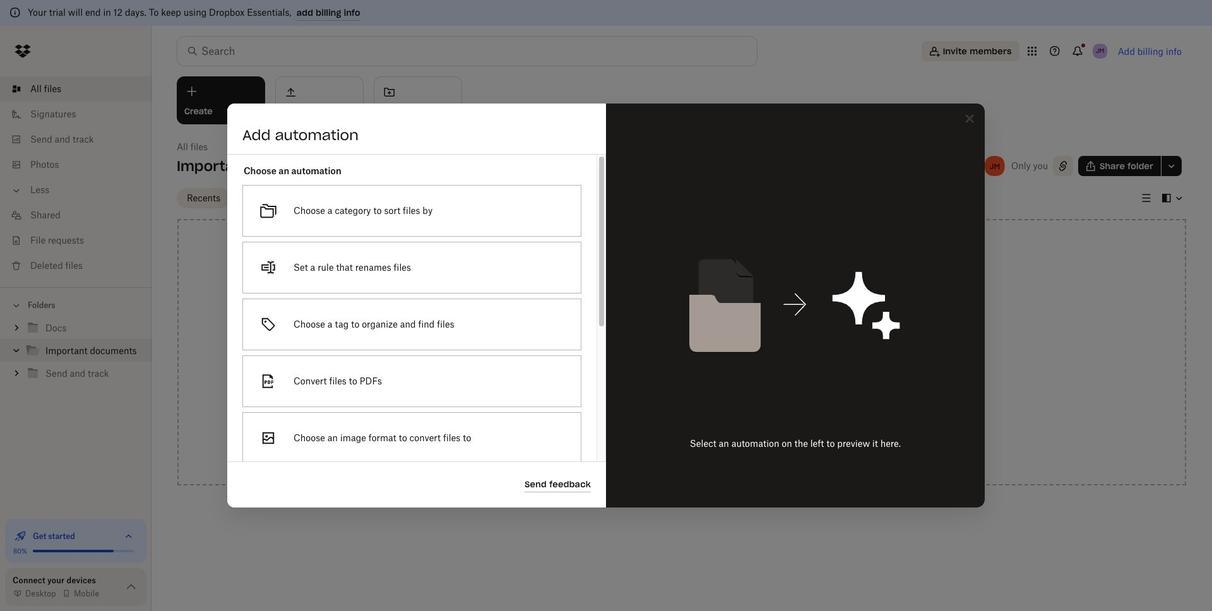 Task type: vqa. For each thing, say whether or not it's contained in the screenshot.
list item
yes



Task type: locate. For each thing, give the bounding box(es) containing it.
group
[[0, 315, 152, 395]]

less image
[[10, 184, 23, 197]]

dialog
[[227, 104, 985, 611]]

alert
[[0, 0, 1213, 26]]

dropbox image
[[10, 39, 35, 64]]

list item
[[0, 76, 152, 102]]

list
[[0, 69, 152, 287]]



